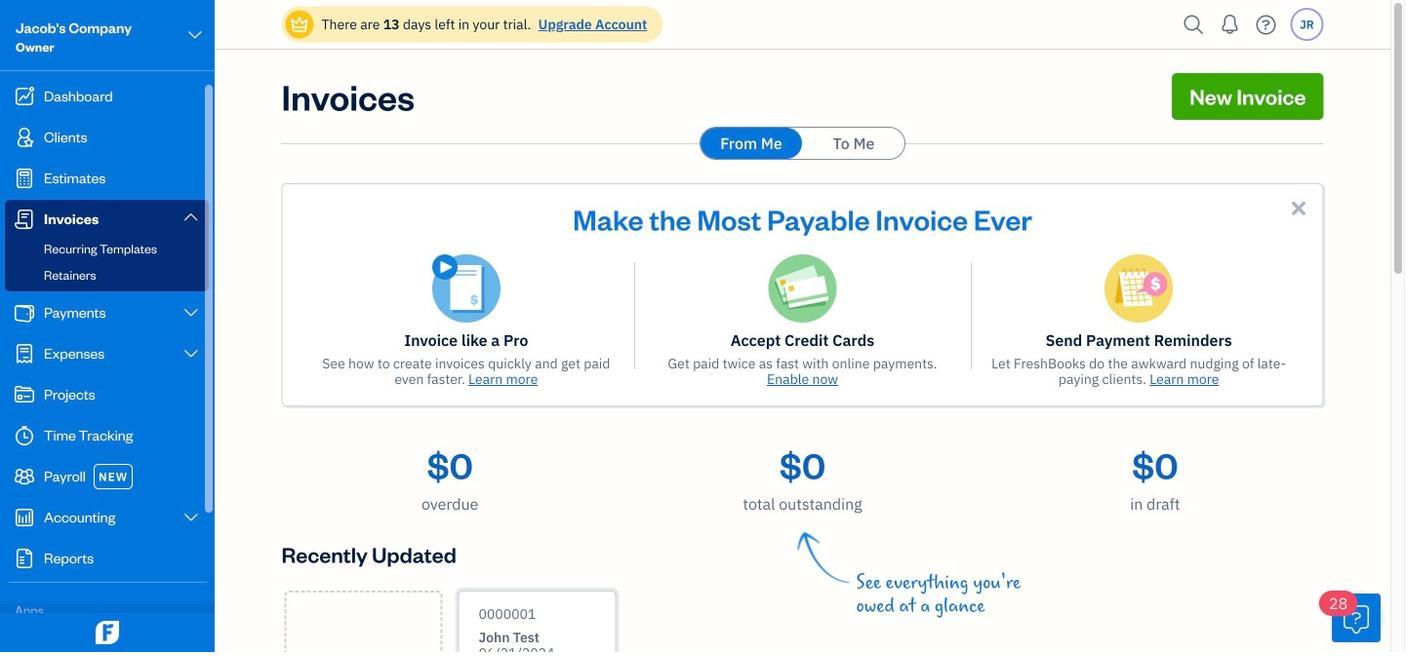 Task type: describe. For each thing, give the bounding box(es) containing it.
project image
[[13, 386, 36, 405]]

freshbooks image
[[92, 622, 123, 645]]

chevron large down image for expense image
[[182, 346, 200, 362]]

crown image
[[289, 14, 310, 35]]

search image
[[1179, 10, 1210, 40]]

client image
[[13, 128, 36, 147]]

report image
[[13, 549, 36, 569]]

go to help image
[[1251, 10, 1282, 40]]

invoice image
[[13, 210, 36, 229]]

accept credit cards image
[[769, 255, 837, 323]]

chevron large down image
[[182, 510, 200, 526]]

chart image
[[13, 508, 36, 528]]

payment image
[[13, 304, 36, 323]]

timer image
[[13, 427, 36, 446]]



Task type: locate. For each thing, give the bounding box(es) containing it.
estimate image
[[13, 169, 36, 188]]

chevron large down image for the payment image
[[182, 305, 200, 321]]

expense image
[[13, 345, 36, 364]]

team image
[[13, 468, 36, 487]]

notifications image
[[1215, 5, 1246, 44]]

dashboard image
[[13, 87, 36, 106]]

send payment reminders image
[[1105, 255, 1173, 323]]

chevron large down image for invoice icon on the top left of page
[[182, 209, 200, 225]]

chevron large down image
[[186, 23, 204, 47], [182, 209, 200, 225], [182, 305, 200, 321], [182, 346, 200, 362]]

close image
[[1288, 197, 1310, 220]]

main element
[[0, 0, 278, 653]]

invoice like a pro image
[[432, 255, 501, 323]]



Task type: vqa. For each thing, say whether or not it's contained in the screenshot.
day
no



